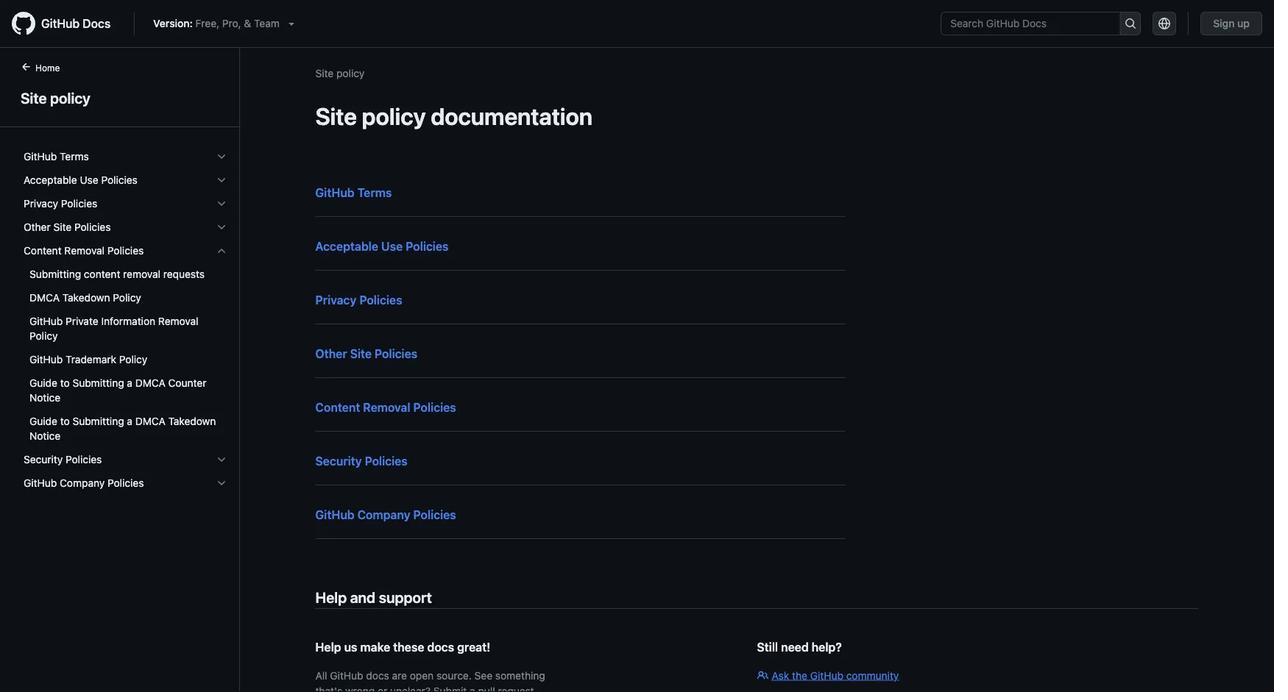 Task type: locate. For each thing, give the bounding box(es) containing it.
1 vertical spatial privacy policies
[[315, 293, 402, 307]]

0 horizontal spatial content removal policies
[[24, 245, 144, 257]]

dmca takedown policy link
[[18, 286, 233, 310]]

2 to from the top
[[60, 416, 70, 428]]

0 vertical spatial site policy link
[[315, 67, 365, 79]]

github company policies
[[24, 477, 144, 490], [315, 508, 456, 522]]

security policies up github company policies dropdown button
[[24, 454, 102, 466]]

2 vertical spatial a
[[470, 685, 475, 693]]

help left us
[[315, 641, 341, 655]]

counter
[[168, 377, 206, 389]]

sc 9kayk9 0 image inside the github terms dropdown button
[[216, 151, 227, 163]]

company down 'security policies' link
[[357, 508, 410, 522]]

1 vertical spatial a
[[127, 416, 132, 428]]

acceptable use policies inside dropdown button
[[24, 174, 138, 186]]

2 vertical spatial dmca
[[135, 416, 165, 428]]

content removal policies down the other site policies link
[[315, 401, 456, 415]]

help
[[315, 589, 347, 606], [315, 641, 341, 655]]

a down 'guide to submitting a dmca counter notice' link
[[127, 416, 132, 428]]

github terms inside dropdown button
[[24, 151, 89, 163]]

content removal policies element
[[12, 239, 239, 448], [12, 263, 239, 448]]

security policies
[[24, 454, 102, 466], [315, 455, 408, 469]]

or
[[378, 685, 387, 693]]

1 vertical spatial takedown
[[168, 416, 216, 428]]

0 horizontal spatial security policies
[[24, 454, 102, 466]]

0 vertical spatial removal
[[64, 245, 105, 257]]

to inside guide to submitting a dmca takedown notice
[[60, 416, 70, 428]]

docs inside all github docs are open source. see something that's wrong or unclear? submit a pull request.
[[366, 670, 389, 682]]

a for takedown
[[127, 416, 132, 428]]

terms up acceptable use policies dropdown button
[[60, 151, 89, 163]]

all github docs are open source. see something that's wrong or unclear? submit a pull request.
[[315, 670, 545, 693]]

0 vertical spatial acceptable use policies
[[24, 174, 138, 186]]

acceptable use policies up privacy policies link
[[315, 240, 449, 254]]

sc 9kayk9 0 image inside "other site policies" "dropdown button"
[[216, 222, 227, 233]]

0 horizontal spatial acceptable
[[24, 174, 77, 186]]

github terms up acceptable use policies dropdown button
[[24, 151, 89, 163]]

1 vertical spatial site policy link
[[18, 87, 222, 109]]

see
[[474, 670, 493, 682]]

removal inside 'github private information removal policy'
[[158, 315, 198, 328]]

up
[[1238, 17, 1250, 29]]

submitting inside guide to submitting a dmca counter notice
[[72, 377, 124, 389]]

2 guide from the top
[[29, 416, 57, 428]]

takedown down counter
[[168, 416, 216, 428]]

notice inside guide to submitting a dmca takedown notice
[[29, 430, 60, 442]]

other
[[24, 221, 51, 233], [315, 347, 347, 361]]

0 vertical spatial privacy
[[24, 198, 58, 210]]

1 horizontal spatial site policy link
[[315, 67, 365, 79]]

github terms up "acceptable use policies" link
[[315, 186, 392, 200]]

submitting up dmca takedown policy
[[29, 268, 81, 280]]

takedown inside guide to submitting a dmca takedown notice
[[168, 416, 216, 428]]

other site policies up the content
[[24, 221, 111, 233]]

other site policies
[[24, 221, 111, 233], [315, 347, 418, 361]]

2 vertical spatial submitting
[[72, 416, 124, 428]]

4 sc 9kayk9 0 image from the top
[[216, 222, 227, 233]]

sc 9kayk9 0 image for other site policies
[[216, 222, 227, 233]]

1 vertical spatial submitting
[[72, 377, 124, 389]]

takedown up private
[[62, 292, 110, 304]]

submitting inside guide to submitting a dmca takedown notice
[[72, 416, 124, 428]]

1 vertical spatial notice
[[29, 430, 60, 442]]

policy down github private information removal policy link
[[119, 354, 147, 366]]

content
[[24, 245, 62, 257], [315, 401, 360, 415]]

0 vertical spatial github company policies
[[24, 477, 144, 490]]

submitting down guide to submitting a dmca counter notice
[[72, 416, 124, 428]]

1 vertical spatial acceptable
[[315, 240, 378, 254]]

guide to submitting a dmca takedown notice
[[29, 416, 216, 442]]

0 vertical spatial notice
[[29, 392, 60, 404]]

security inside dropdown button
[[24, 454, 63, 466]]

1 vertical spatial content removal policies
[[315, 401, 456, 415]]

0 horizontal spatial terms
[[60, 151, 89, 163]]

a inside guide to submitting a dmca takedown notice
[[127, 416, 132, 428]]

ask the github community link
[[757, 670, 899, 682]]

github inside all github docs are open source. see something that's wrong or unclear? submit a pull request.
[[330, 670, 363, 682]]

0 vertical spatial to
[[60, 377, 70, 389]]

policies
[[101, 174, 138, 186], [61, 198, 97, 210], [74, 221, 111, 233], [406, 240, 449, 254], [107, 245, 144, 257], [359, 293, 402, 307], [375, 347, 418, 361], [413, 401, 456, 415], [66, 454, 102, 466], [365, 455, 408, 469], [107, 477, 144, 490], [413, 508, 456, 522]]

policy up github trademark policy
[[29, 330, 58, 342]]

private
[[66, 315, 98, 328]]

content removal policies up the content
[[24, 245, 144, 257]]

1 sc 9kayk9 0 image from the top
[[216, 151, 227, 163]]

1 horizontal spatial takedown
[[168, 416, 216, 428]]

1 horizontal spatial company
[[357, 508, 410, 522]]

1 horizontal spatial security policies
[[315, 455, 408, 469]]

unclear?
[[390, 685, 431, 693]]

0 vertical spatial a
[[127, 377, 132, 389]]

still need help?
[[757, 641, 842, 655]]

1 horizontal spatial privacy
[[315, 293, 357, 307]]

acceptable
[[24, 174, 77, 186], [315, 240, 378, 254]]

1 vertical spatial terms
[[357, 186, 392, 200]]

content up 'security policies' link
[[315, 401, 360, 415]]

dmca inside guide to submitting a dmca counter notice
[[135, 377, 165, 389]]

1 notice from the top
[[29, 392, 60, 404]]

1 vertical spatial docs
[[366, 670, 389, 682]]

help for help us make these docs great!
[[315, 641, 341, 655]]

0 horizontal spatial removal
[[64, 245, 105, 257]]

company
[[60, 477, 105, 490], [357, 508, 410, 522]]

1 horizontal spatial removal
[[158, 315, 198, 328]]

a inside guide to submitting a dmca counter notice
[[127, 377, 132, 389]]

policy down the "submitting content removal requests" link
[[113, 292, 141, 304]]

these
[[393, 641, 424, 655]]

0 vertical spatial policy
[[113, 292, 141, 304]]

0 vertical spatial acceptable
[[24, 174, 77, 186]]

other site policies button
[[18, 216, 233, 239]]

1 horizontal spatial acceptable
[[315, 240, 378, 254]]

sc 9kayk9 0 image inside acceptable use policies dropdown button
[[216, 174, 227, 186]]

privacy
[[24, 198, 58, 210], [315, 293, 357, 307]]

to down github trademark policy
[[60, 377, 70, 389]]

home link
[[15, 61, 83, 76]]

0 vertical spatial docs
[[427, 641, 454, 655]]

1 horizontal spatial docs
[[427, 641, 454, 655]]

home
[[35, 63, 60, 73]]

notice
[[29, 392, 60, 404], [29, 430, 60, 442]]

sign up
[[1213, 17, 1250, 29]]

site policy link
[[315, 67, 365, 79], [18, 87, 222, 109]]

docs
[[83, 17, 110, 31]]

triangle down image
[[285, 18, 297, 29]]

1 vertical spatial privacy
[[315, 293, 357, 307]]

notice inside guide to submitting a dmca counter notice
[[29, 392, 60, 404]]

dmca
[[29, 292, 60, 304], [135, 377, 165, 389], [135, 416, 165, 428]]

privacy policies down acceptable use policies dropdown button
[[24, 198, 97, 210]]

pull
[[478, 685, 495, 693]]

sc 9kayk9 0 image for privacy policies
[[216, 198, 227, 210]]

terms up "acceptable use policies" link
[[357, 186, 392, 200]]

use inside dropdown button
[[80, 174, 98, 186]]

0 vertical spatial privacy policies
[[24, 198, 97, 210]]

1 content removal policies element from the top
[[12, 239, 239, 448]]

1 vertical spatial acceptable use policies
[[315, 240, 449, 254]]

a down github trademark policy link
[[127, 377, 132, 389]]

github company policies link
[[315, 508, 456, 522]]

policy
[[113, 292, 141, 304], [29, 330, 58, 342], [119, 354, 147, 366]]

terms
[[60, 151, 89, 163], [357, 186, 392, 200]]

1 horizontal spatial content
[[315, 401, 360, 415]]

2 content removal policies element from the top
[[12, 263, 239, 448]]

privacy policies inside dropdown button
[[24, 198, 97, 210]]

1 horizontal spatial other
[[315, 347, 347, 361]]

removal down the other site policies link
[[363, 401, 410, 415]]

community
[[846, 670, 899, 682]]

1 vertical spatial company
[[357, 508, 410, 522]]

2 sc 9kayk9 0 image from the top
[[216, 174, 227, 186]]

site inside "dropdown button"
[[53, 221, 72, 233]]

0 horizontal spatial company
[[60, 477, 105, 490]]

2 horizontal spatial removal
[[363, 401, 410, 415]]

0 horizontal spatial docs
[[366, 670, 389, 682]]

0 horizontal spatial content
[[24, 245, 62, 257]]

submitting down trademark
[[72, 377, 124, 389]]

docs up the or
[[366, 670, 389, 682]]

2 help from the top
[[315, 641, 341, 655]]

to down guide to submitting a dmca counter notice
[[60, 416, 70, 428]]

1 vertical spatial other site policies
[[315, 347, 418, 361]]

ask the github community
[[772, 670, 899, 682]]

0 vertical spatial github terms
[[24, 151, 89, 163]]

information
[[101, 315, 155, 328]]

0 horizontal spatial other site policies
[[24, 221, 111, 233]]

0 horizontal spatial site policy
[[21, 89, 90, 106]]

2 vertical spatial policy
[[119, 354, 147, 366]]

2 notice from the top
[[29, 430, 60, 442]]

6 sc 9kayk9 0 image from the top
[[216, 478, 227, 490]]

policy for dmca takedown policy
[[113, 292, 141, 304]]

guide inside guide to submitting a dmca takedown notice
[[29, 416, 57, 428]]

security policies up github company policies link
[[315, 455, 408, 469]]

help and support
[[315, 589, 432, 606]]

to
[[60, 377, 70, 389], [60, 416, 70, 428]]

use down the github terms dropdown button
[[80, 174, 98, 186]]

0 horizontal spatial github terms
[[24, 151, 89, 163]]

help us make these docs great!
[[315, 641, 490, 655]]

0 vertical spatial company
[[60, 477, 105, 490]]

0 vertical spatial takedown
[[62, 292, 110, 304]]

security policies inside dropdown button
[[24, 454, 102, 466]]

privacy policies up the other site policies link
[[315, 293, 402, 307]]

1 vertical spatial other
[[315, 347, 347, 361]]

sc 9kayk9 0 image inside privacy policies dropdown button
[[216, 198, 227, 210]]

to inside guide to submitting a dmca counter notice
[[60, 377, 70, 389]]

1 vertical spatial site policy
[[21, 89, 90, 106]]

github terms
[[24, 151, 89, 163], [315, 186, 392, 200]]

content removal policies link
[[315, 401, 456, 415]]

0 horizontal spatial github company policies
[[24, 477, 144, 490]]

site policy documentation
[[315, 102, 593, 130]]

dmca for guide to submitting a dmca counter notice
[[135, 377, 165, 389]]

1 vertical spatial removal
[[158, 315, 198, 328]]

policies inside "dropdown button"
[[74, 221, 111, 233]]

0 horizontal spatial use
[[80, 174, 98, 186]]

content up dmca takedown policy
[[24, 245, 62, 257]]

company down "security policies" dropdown button on the bottom
[[60, 477, 105, 490]]

guide to submitting a dmca counter notice
[[29, 377, 206, 404]]

0 vertical spatial content removal policies
[[24, 245, 144, 257]]

guide inside guide to submitting a dmca counter notice
[[29, 377, 57, 389]]

submitting
[[29, 268, 81, 280], [72, 377, 124, 389], [72, 416, 124, 428]]

1 vertical spatial github terms
[[315, 186, 392, 200]]

submitting for guide to submitting a dmca takedown notice
[[72, 416, 124, 428]]

1 vertical spatial guide
[[29, 416, 57, 428]]

1 vertical spatial policy
[[29, 330, 58, 342]]

all
[[315, 670, 327, 682]]

0 vertical spatial help
[[315, 589, 347, 606]]

github company policies down "security policies" dropdown button on the bottom
[[24, 477, 144, 490]]

help?
[[812, 641, 842, 655]]

other site policies down privacy policies link
[[315, 347, 418, 361]]

1 vertical spatial dmca
[[135, 377, 165, 389]]

github company policies down 'security policies' link
[[315, 508, 456, 522]]

github company policies button
[[18, 472, 233, 495]]

help left and
[[315, 589, 347, 606]]

sc 9kayk9 0 image for github company policies
[[216, 478, 227, 490]]

removal
[[64, 245, 105, 257], [158, 315, 198, 328], [363, 401, 410, 415]]

sc 9kayk9 0 image inside github company policies dropdown button
[[216, 478, 227, 490]]

0 vertical spatial other site policies
[[24, 221, 111, 233]]

a left pull
[[470, 685, 475, 693]]

0 horizontal spatial acceptable use policies
[[24, 174, 138, 186]]

sc 9kayk9 0 image inside "security policies" dropdown button
[[216, 454, 227, 466]]

0 horizontal spatial other
[[24, 221, 51, 233]]

use
[[80, 174, 98, 186], [381, 240, 403, 254]]

removal up the content
[[64, 245, 105, 257]]

takedown
[[62, 292, 110, 304], [168, 416, 216, 428]]

make
[[360, 641, 390, 655]]

1 help from the top
[[315, 589, 347, 606]]

removal down requests
[[158, 315, 198, 328]]

sign
[[1213, 17, 1235, 29]]

0 vertical spatial use
[[80, 174, 98, 186]]

1 to from the top
[[60, 377, 70, 389]]

3 sc 9kayk9 0 image from the top
[[216, 198, 227, 210]]

guide
[[29, 377, 57, 389], [29, 416, 57, 428]]

docs
[[427, 641, 454, 655], [366, 670, 389, 682]]

github trademark policy link
[[18, 348, 233, 372]]

1 horizontal spatial site policy
[[315, 67, 365, 79]]

0 horizontal spatial privacy
[[24, 198, 58, 210]]

sc 9kayk9 0 image
[[216, 151, 227, 163], [216, 174, 227, 186], [216, 198, 227, 210], [216, 222, 227, 233], [216, 454, 227, 466], [216, 478, 227, 490]]

a
[[127, 377, 132, 389], [127, 416, 132, 428], [470, 685, 475, 693]]

0 vertical spatial terms
[[60, 151, 89, 163]]

dmca inside guide to submitting a dmca takedown notice
[[135, 416, 165, 428]]

0 vertical spatial guide
[[29, 377, 57, 389]]

removal
[[123, 268, 160, 280]]

privacy policies
[[24, 198, 97, 210], [315, 293, 402, 307]]

2 vertical spatial removal
[[363, 401, 410, 415]]

None search field
[[941, 12, 1141, 35]]

0 vertical spatial content
[[24, 245, 62, 257]]

1 horizontal spatial privacy policies
[[315, 293, 402, 307]]

docs up source. at the left bottom of the page
[[427, 641, 454, 655]]

content removal policies element containing content removal policies
[[12, 239, 239, 448]]

content inside dropdown button
[[24, 245, 62, 257]]

1 vertical spatial help
[[315, 641, 341, 655]]

1 vertical spatial use
[[381, 240, 403, 254]]

acceptable use policies
[[24, 174, 138, 186], [315, 240, 449, 254]]

1 guide from the top
[[29, 377, 57, 389]]

0 horizontal spatial security
[[24, 454, 63, 466]]

other site policies link
[[315, 347, 418, 361]]

acceptable use policies down the github terms dropdown button
[[24, 174, 138, 186]]

us
[[344, 641, 357, 655]]

0 vertical spatial other
[[24, 221, 51, 233]]

5 sc 9kayk9 0 image from the top
[[216, 454, 227, 466]]

1 vertical spatial to
[[60, 416, 70, 428]]

security
[[24, 454, 63, 466], [315, 455, 362, 469]]

0 horizontal spatial privacy policies
[[24, 198, 97, 210]]

1 vertical spatial content
[[315, 401, 360, 415]]

site
[[315, 67, 334, 79], [21, 89, 47, 106], [315, 102, 357, 130], [53, 221, 72, 233], [350, 347, 372, 361]]

1 horizontal spatial github company policies
[[315, 508, 456, 522]]

sc 9kayk9 0 image for github terms
[[216, 151, 227, 163]]

use up privacy policies link
[[381, 240, 403, 254]]

are
[[392, 670, 407, 682]]



Task type: describe. For each thing, give the bounding box(es) containing it.
help for help and support
[[315, 589, 347, 606]]

1 horizontal spatial security
[[315, 455, 362, 469]]

support
[[379, 589, 432, 606]]

version:
[[153, 17, 193, 29]]

submitting for guide to submitting a dmca counter notice
[[72, 377, 124, 389]]

guide for guide to submitting a dmca takedown notice
[[29, 416, 57, 428]]

and
[[350, 589, 376, 606]]

policy for github trademark policy
[[119, 354, 147, 366]]

dmca takedown policy
[[29, 292, 141, 304]]

0 horizontal spatial takedown
[[62, 292, 110, 304]]

other inside "dropdown button"
[[24, 221, 51, 233]]

security policies link
[[315, 455, 408, 469]]

content removal policies button
[[18, 239, 233, 263]]

content
[[84, 268, 120, 280]]

pro,
[[222, 17, 241, 29]]

0 vertical spatial dmca
[[29, 292, 60, 304]]

github docs
[[41, 17, 110, 31]]

free,
[[195, 17, 219, 29]]

0 horizontal spatial site policy link
[[18, 87, 222, 109]]

submitting content removal requests link
[[18, 263, 233, 286]]

privacy policies link
[[315, 293, 402, 307]]

search image
[[1125, 18, 1136, 29]]

sign up link
[[1201, 12, 1262, 35]]

terms inside dropdown button
[[60, 151, 89, 163]]

that's
[[315, 685, 342, 693]]

1 horizontal spatial other site policies
[[315, 347, 418, 361]]

dmca for guide to submitting a dmca takedown notice
[[135, 416, 165, 428]]

1 horizontal spatial use
[[381, 240, 403, 254]]

sc 9kayk9 0 image for security policies
[[216, 454, 227, 466]]

github company policies inside dropdown button
[[24, 477, 144, 490]]

security policies button
[[18, 448, 233, 472]]

version: free, pro, & team
[[153, 17, 280, 29]]

other site policies inside "dropdown button"
[[24, 221, 111, 233]]

1 horizontal spatial acceptable use policies
[[315, 240, 449, 254]]

content removal policies element containing submitting content removal requests
[[12, 263, 239, 448]]

request.
[[498, 685, 537, 693]]

policy inside 'github private information removal policy'
[[29, 330, 58, 342]]

1 horizontal spatial content removal policies
[[315, 401, 456, 415]]

notice for guide to submitting a dmca takedown notice
[[29, 430, 60, 442]]

submitting content removal requests
[[29, 268, 205, 280]]

submit
[[433, 685, 467, 693]]

&
[[244, 17, 251, 29]]

guide to submitting a dmca takedown notice link
[[18, 410, 233, 448]]

removal inside content removal policies dropdown button
[[64, 245, 105, 257]]

policies inside dropdown button
[[101, 174, 138, 186]]

trademark
[[66, 354, 116, 366]]

a inside all github docs are open source. see something that's wrong or unclear? submit a pull request.
[[470, 685, 475, 693]]

acceptable use policies link
[[315, 240, 449, 254]]

acceptable inside dropdown button
[[24, 174, 77, 186]]

great!
[[457, 641, 490, 655]]

0 vertical spatial submitting
[[29, 268, 81, 280]]

ask
[[772, 670, 789, 682]]

sc 9kayk9 0 image for acceptable use policies
[[216, 174, 227, 186]]

content removal policies inside dropdown button
[[24, 245, 144, 257]]

company inside dropdown button
[[60, 477, 105, 490]]

documentation
[[431, 102, 593, 130]]

Search GitHub Docs search field
[[942, 13, 1120, 35]]

select language: current language is english image
[[1159, 18, 1171, 29]]

guide to submitting a dmca counter notice link
[[18, 372, 233, 410]]

1 horizontal spatial github terms
[[315, 186, 392, 200]]

github docs link
[[12, 12, 122, 35]]

guide for guide to submitting a dmca counter notice
[[29, 377, 57, 389]]

github private information removal policy link
[[18, 310, 233, 348]]

privacy policies button
[[18, 192, 233, 216]]

1 horizontal spatial terms
[[357, 186, 392, 200]]

privacy inside dropdown button
[[24, 198, 58, 210]]

site policy element
[[0, 60, 240, 691]]

notice for guide to submitting a dmca counter notice
[[29, 392, 60, 404]]

team
[[254, 17, 280, 29]]

still
[[757, 641, 778, 655]]

github inside 'github private information removal policy'
[[29, 315, 63, 328]]

1 vertical spatial github company policies
[[315, 508, 456, 522]]

github terms button
[[18, 145, 233, 169]]

open
[[410, 670, 434, 682]]

github terms link
[[315, 186, 392, 200]]

the
[[792, 670, 807, 682]]

need
[[781, 641, 809, 655]]

github trademark policy
[[29, 354, 147, 366]]

to for guide to submitting a dmca takedown notice
[[60, 416, 70, 428]]

acceptable use policies button
[[18, 169, 233, 192]]

requests
[[163, 268, 205, 280]]

github private information removal policy
[[29, 315, 198, 342]]

a for counter
[[127, 377, 132, 389]]

to for guide to submitting a dmca counter notice
[[60, 377, 70, 389]]

source.
[[436, 670, 472, 682]]

something
[[495, 670, 545, 682]]

sc 9kayk9 0 image
[[216, 245, 227, 257]]

0 vertical spatial site policy
[[315, 67, 365, 79]]

wrong
[[345, 685, 375, 693]]



Task type: vqa. For each thing, say whether or not it's contained in the screenshot.
bottom SITE POLICY
yes



